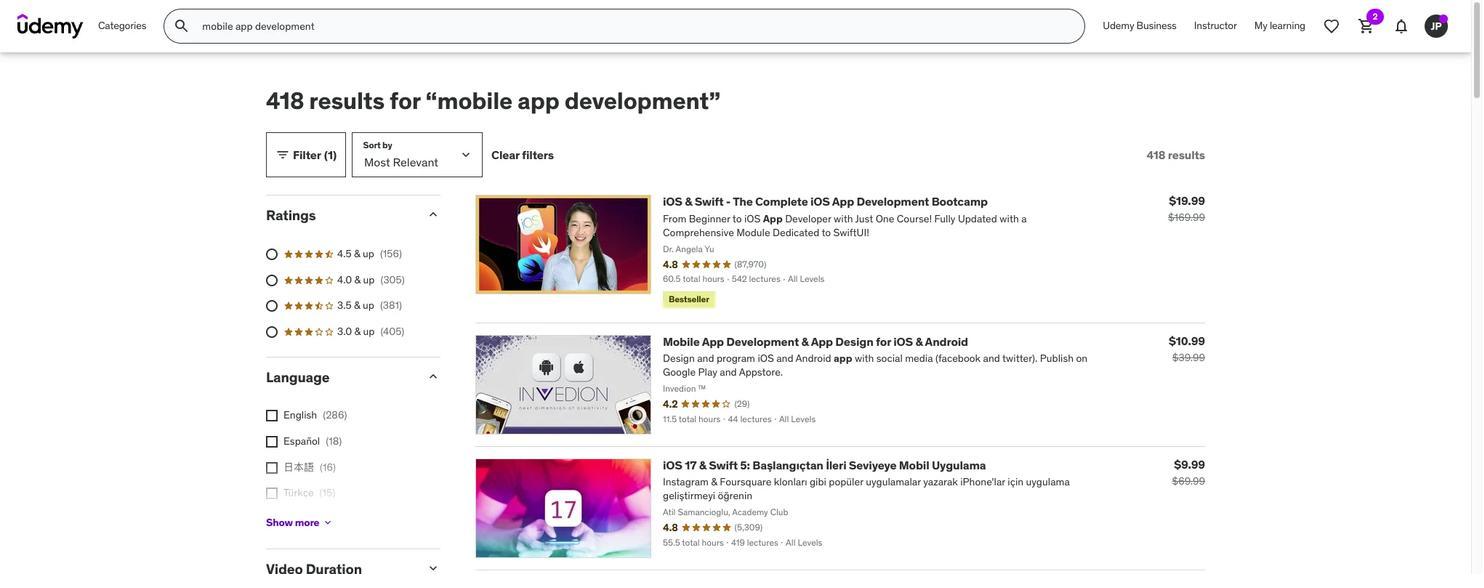 Task type: vqa. For each thing, say whether or not it's contained in the screenshot.
418 results's results
yes



Task type: describe. For each thing, give the bounding box(es) containing it.
Search for anything text field
[[199, 14, 1068, 39]]

categories button
[[89, 9, 155, 44]]

(286)
[[323, 409, 347, 422]]

$69.99
[[1172, 474, 1205, 488]]

language button
[[266, 368, 414, 386]]

4.0
[[337, 273, 352, 286]]

up for 3.0 & up
[[363, 325, 375, 338]]

filters
[[522, 147, 554, 162]]

türkçe (15)
[[284, 486, 335, 500]]

jp
[[1431, 19, 1442, 32]]

& right the 4.0
[[354, 273, 361, 286]]

& right 4.5
[[354, 247, 360, 260]]

xsmall image for türkçe
[[266, 488, 278, 500]]

shopping cart with 2 items image
[[1358, 17, 1376, 35]]

4.5
[[337, 247, 352, 260]]

notifications image
[[1393, 17, 1410, 35]]

$19.99
[[1169, 194, 1205, 208]]

development"
[[565, 86, 721, 116]]

my learning
[[1255, 19, 1306, 32]]

bootcamp
[[932, 194, 988, 209]]

ios right complete
[[811, 194, 830, 209]]

i̇leri
[[826, 458, 847, 472]]

udemy business link
[[1094, 9, 1186, 44]]

başlangıçtan
[[753, 458, 824, 472]]

(381)
[[380, 299, 402, 312]]

udemy
[[1103, 19, 1134, 32]]

418 results for "mobile app development"
[[266, 86, 721, 116]]

(1)
[[324, 147, 337, 162]]

ios & swift - the complete ios app development bootcamp link
[[663, 194, 988, 209]]

the
[[733, 194, 753, 209]]

3.5
[[337, 299, 352, 312]]

& right 3.5
[[354, 299, 360, 312]]

clear
[[492, 147, 520, 162]]

show more button
[[266, 508, 334, 538]]

español (18)
[[284, 435, 342, 448]]

418 for 418 results
[[1147, 147, 1166, 162]]

my learning link
[[1246, 9, 1315, 44]]

español
[[284, 435, 320, 448]]

complete
[[755, 194, 808, 209]]

$39.99
[[1173, 351, 1205, 364]]

categories
[[98, 19, 146, 32]]

& right "17"
[[699, 458, 707, 472]]

ratings button
[[266, 207, 414, 224]]

language
[[266, 368, 330, 386]]

uygulama
[[932, 458, 986, 472]]

(16)
[[320, 461, 336, 474]]

ios left "17"
[[663, 458, 683, 472]]

& right '3.0'
[[354, 325, 361, 338]]

4.0 & up (305)
[[337, 273, 405, 286]]

more
[[295, 516, 319, 529]]

english (286)
[[284, 409, 347, 422]]

$9.99
[[1174, 457, 1205, 472]]

日本語 (16)
[[284, 461, 336, 474]]

ios left -
[[663, 194, 683, 209]]

seviyeye
[[849, 458, 897, 472]]

udemy business
[[1103, 19, 1177, 32]]

2
[[1373, 11, 1378, 22]]

app right complete
[[832, 194, 854, 209]]

türkçe
[[284, 486, 314, 500]]

mobile app development & app design for ios & android link
[[663, 334, 968, 349]]

ios 17 & swift 5: başlangıçtan i̇leri seviyeye mobil uygulama link
[[663, 458, 986, 472]]

1 vertical spatial development
[[727, 334, 799, 349]]

(18)
[[326, 435, 342, 448]]

4.5 & up (156)
[[337, 247, 402, 260]]

$10.99
[[1169, 333, 1205, 348]]

filter (1)
[[293, 147, 337, 162]]

17
[[685, 458, 697, 472]]

0 vertical spatial development
[[857, 194, 929, 209]]

xsmall image for english
[[266, 410, 278, 422]]

1 horizontal spatial small image
[[426, 369, 441, 384]]

jp link
[[1419, 9, 1454, 44]]

up for 4.5 & up
[[363, 247, 374, 260]]



Task type: locate. For each thing, give the bounding box(es) containing it.
(15)
[[320, 486, 335, 500]]

0 horizontal spatial 418
[[266, 86, 304, 116]]

development
[[857, 194, 929, 209], [727, 334, 799, 349]]

0 horizontal spatial development
[[727, 334, 799, 349]]

1 horizontal spatial for
[[876, 334, 891, 349]]

xsmall image inside show more button
[[322, 517, 334, 529]]

xsmall image up xsmall icon
[[266, 410, 278, 422]]

up left (405)
[[363, 325, 375, 338]]

0 vertical spatial swift
[[695, 194, 724, 209]]

xsmall image left türkçe
[[266, 488, 278, 500]]

results for 418 results
[[1168, 147, 1205, 162]]

1 vertical spatial small image
[[426, 562, 441, 574]]

0 vertical spatial results
[[309, 86, 385, 116]]

3 up from the top
[[363, 299, 374, 312]]

xsmall image right more
[[322, 517, 334, 529]]

my
[[1255, 19, 1268, 32]]

instructor
[[1194, 19, 1237, 32]]

up
[[363, 247, 374, 260], [363, 273, 375, 286], [363, 299, 374, 312], [363, 325, 375, 338]]

0 vertical spatial for
[[390, 86, 421, 116]]

0 vertical spatial small image
[[426, 207, 441, 222]]

0 horizontal spatial for
[[390, 86, 421, 116]]

1 vertical spatial results
[[1168, 147, 1205, 162]]

mobil
[[899, 458, 930, 472]]

results up $19.99
[[1168, 147, 1205, 162]]

small image
[[276, 148, 290, 162], [426, 369, 441, 384]]

&
[[685, 194, 692, 209], [354, 247, 360, 260], [354, 273, 361, 286], [354, 299, 360, 312], [354, 325, 361, 338], [802, 334, 809, 349], [916, 334, 923, 349], [699, 458, 707, 472]]

0 vertical spatial 418
[[266, 86, 304, 116]]

1 small image from the top
[[426, 207, 441, 222]]

418 results
[[1147, 147, 1205, 162]]

0 horizontal spatial small image
[[276, 148, 290, 162]]

(305)
[[381, 273, 405, 286]]

日本語
[[284, 461, 314, 474]]

1 horizontal spatial development
[[857, 194, 929, 209]]

design
[[836, 334, 874, 349]]

3.0
[[337, 325, 352, 338]]

up left (156)
[[363, 247, 374, 260]]

& left -
[[685, 194, 692, 209]]

submit search image
[[173, 17, 191, 35]]

1 horizontal spatial results
[[1168, 147, 1205, 162]]

-
[[726, 194, 731, 209]]

4 up from the top
[[363, 325, 375, 338]]

results for 418 results for "mobile app development"
[[309, 86, 385, 116]]

"mobile
[[426, 86, 513, 116]]

you have alerts image
[[1440, 15, 1448, 23]]

results
[[309, 86, 385, 116], [1168, 147, 1205, 162]]

small image
[[426, 207, 441, 222], [426, 562, 441, 574]]

ratings
[[266, 207, 316, 224]]

3.0 & up (405)
[[337, 325, 404, 338]]

swift left 5:
[[709, 458, 738, 472]]

mobile
[[663, 334, 700, 349]]

app right mobile
[[702, 334, 724, 349]]

for left "mobile
[[390, 86, 421, 116]]

418 inside status
[[1147, 147, 1166, 162]]

1 vertical spatial small image
[[426, 369, 441, 384]]

418
[[266, 86, 304, 116], [1147, 147, 1166, 162]]

up for 4.0 & up
[[363, 273, 375, 286]]

results up (1)
[[309, 86, 385, 116]]

swift left -
[[695, 194, 724, 209]]

$10.99 $39.99
[[1169, 333, 1205, 364]]

learning
[[1270, 19, 1306, 32]]

中文
[[284, 512, 304, 525]]

clear filters button
[[492, 133, 554, 178]]

xsmall image
[[266, 436, 278, 448]]

for right design
[[876, 334, 891, 349]]

show more
[[266, 516, 319, 529]]

clear filters
[[492, 147, 554, 162]]

xsmall image
[[266, 410, 278, 422], [266, 462, 278, 474], [266, 488, 278, 500], [322, 517, 334, 529]]

filter
[[293, 147, 321, 162]]

ios left android
[[894, 334, 913, 349]]

2 link
[[1349, 9, 1384, 44]]

instructor link
[[1186, 9, 1246, 44]]

ios
[[663, 194, 683, 209], [811, 194, 830, 209], [894, 334, 913, 349], [663, 458, 683, 472]]

5:
[[740, 458, 750, 472]]

1 vertical spatial for
[[876, 334, 891, 349]]

418 results status
[[1147, 147, 1205, 162]]

(156)
[[380, 247, 402, 260]]

app left design
[[811, 334, 833, 349]]

3.5 & up (381)
[[337, 299, 402, 312]]

$19.99 $169.99
[[1168, 194, 1205, 224]]

up left the (381)
[[363, 299, 374, 312]]

1 vertical spatial 418
[[1147, 147, 1166, 162]]

xsmall image for 日本語
[[266, 462, 278, 474]]

2 up from the top
[[363, 273, 375, 286]]

wishlist image
[[1323, 17, 1341, 35]]

results inside status
[[1168, 147, 1205, 162]]

1 horizontal spatial 418
[[1147, 147, 1166, 162]]

1 vertical spatial swift
[[709, 458, 738, 472]]

business
[[1137, 19, 1177, 32]]

app
[[518, 86, 560, 116]]

ios 17 & swift 5: başlangıçtan i̇leri seviyeye mobil uygulama
[[663, 458, 986, 472]]

mobile app development & app design for ios & android
[[663, 334, 968, 349]]

& left design
[[802, 334, 809, 349]]

2 small image from the top
[[426, 562, 441, 574]]

up for 3.5 & up
[[363, 299, 374, 312]]

1 up from the top
[[363, 247, 374, 260]]

& left android
[[916, 334, 923, 349]]

$169.99
[[1168, 211, 1205, 224]]

xsmall image down xsmall icon
[[266, 462, 278, 474]]

418 for 418 results for "mobile app development"
[[266, 86, 304, 116]]

0 vertical spatial small image
[[276, 148, 290, 162]]

android
[[925, 334, 968, 349]]

ios & swift - the complete ios app development bootcamp
[[663, 194, 988, 209]]

english
[[284, 409, 317, 422]]

for
[[390, 86, 421, 116], [876, 334, 891, 349]]

swift
[[695, 194, 724, 209], [709, 458, 738, 472]]

0 horizontal spatial results
[[309, 86, 385, 116]]

(405)
[[381, 325, 404, 338]]

$9.99 $69.99
[[1172, 457, 1205, 488]]

udemy image
[[17, 14, 84, 39]]

up left (305) at top
[[363, 273, 375, 286]]

app
[[832, 194, 854, 209], [702, 334, 724, 349], [811, 334, 833, 349]]

show
[[266, 516, 293, 529]]



